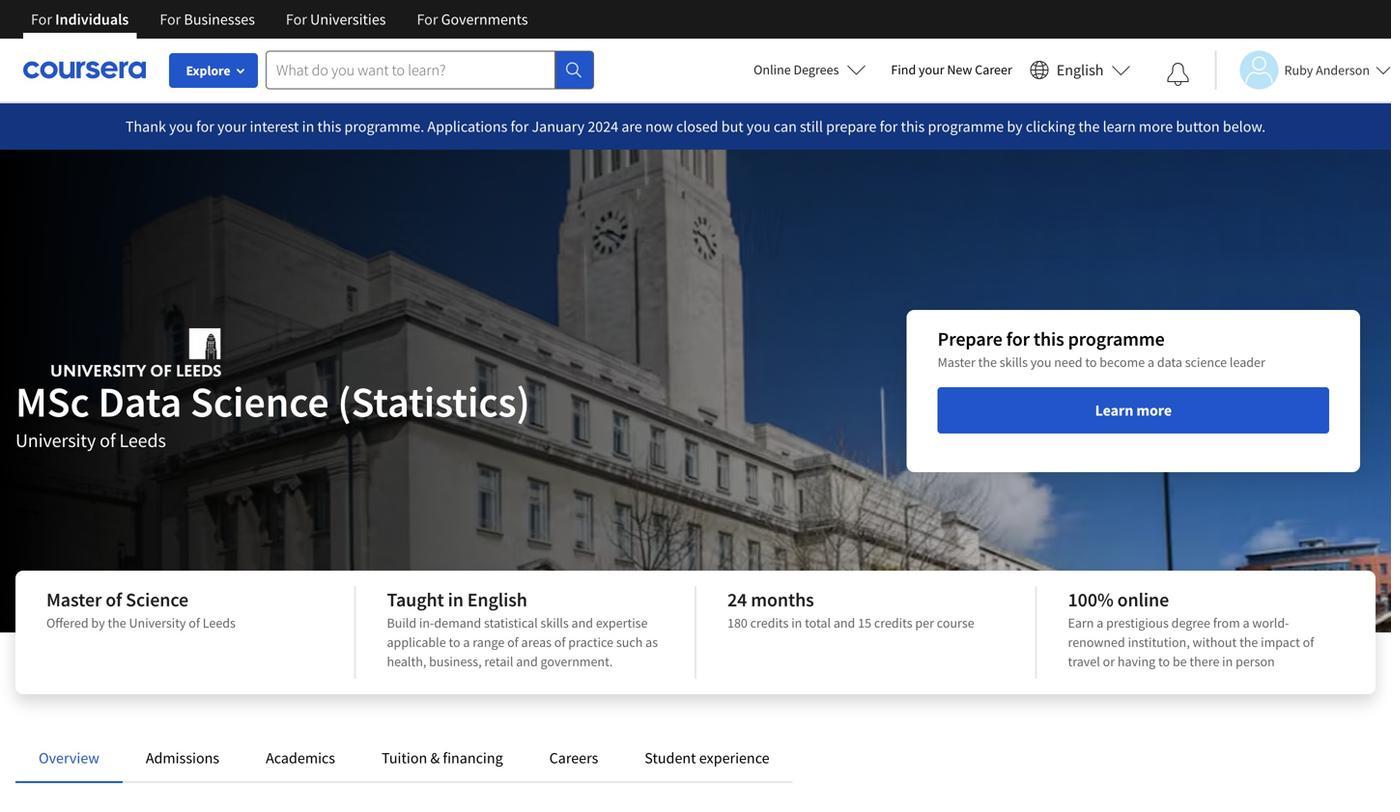 Task type: locate. For each thing, give the bounding box(es) containing it.
of inside msc data science (statistics) university of leeds
[[100, 429, 116, 453]]

1 vertical spatial master
[[46, 588, 102, 612]]

for inside prepare for this programme master the skills you need to become a data science leader
[[1007, 327, 1030, 351]]

24
[[728, 588, 747, 612]]

as
[[646, 634, 658, 651]]

skills up areas
[[541, 615, 569, 632]]

master
[[938, 354, 976, 371], [46, 588, 102, 612]]

english
[[1057, 60, 1104, 80], [468, 588, 528, 612]]

ruby anderson
[[1285, 61, 1371, 79]]

to left the be
[[1159, 653, 1171, 671]]

english inside button
[[1057, 60, 1104, 80]]

careers link
[[550, 749, 599, 768]]

for left individuals
[[31, 10, 52, 29]]

15
[[858, 615, 872, 632]]

msc data science (statistics) university of leeds
[[15, 375, 530, 453]]

travel
[[1069, 653, 1101, 671]]

in-
[[419, 615, 434, 632]]

the right offered
[[108, 615, 126, 632]]

you right thank
[[169, 117, 193, 136]]

2 for from the left
[[160, 10, 181, 29]]

university left data
[[15, 429, 96, 453]]

the inside 100% online earn a prestigious degree from a world- renowned institution, without the impact of travel or having to be there in person
[[1240, 634, 1259, 651]]

24 months 180 credits in total and 15 credits per course
[[728, 588, 975, 632]]

0 vertical spatial programme
[[928, 117, 1004, 136]]

and left 15
[[834, 615, 856, 632]]

2 horizontal spatial to
[[1159, 653, 1171, 671]]

and inside 24 months 180 credits in total and 15 credits per course
[[834, 615, 856, 632]]

online degrees button
[[739, 48, 882, 91]]

programme down new
[[928, 117, 1004, 136]]

academics link
[[266, 749, 335, 768]]

student experience link
[[645, 749, 770, 768]]

science inside the master of science offered by the university of leeds
[[126, 588, 189, 612]]

p
[[827, 117, 835, 136]]

english inside taught in english build in-demand statistical  skills and expertise applicable to a range of areas of practice such as health, business, retail and government.
[[468, 588, 528, 612]]

interest
[[250, 117, 299, 136]]

more right learn
[[1139, 117, 1174, 136]]

credits down 'months'
[[751, 615, 789, 632]]

science inside msc data science (statistics) university of leeds
[[190, 375, 329, 429]]

0 horizontal spatial you
[[169, 117, 193, 136]]

&
[[431, 749, 440, 768]]

of
[[100, 429, 116, 453], [106, 588, 122, 612], [189, 615, 200, 632], [508, 634, 519, 651], [555, 634, 566, 651], [1304, 634, 1315, 651]]

explore button
[[169, 53, 258, 88]]

in up demand at the left of page
[[448, 588, 464, 612]]

0 vertical spatial university
[[15, 429, 96, 453]]

student experience
[[645, 749, 770, 768]]

you right but
[[747, 117, 771, 136]]

1 horizontal spatial your
[[919, 61, 945, 78]]

1 vertical spatial by
[[91, 615, 105, 632]]

skills down prepare
[[1000, 354, 1028, 371]]

for for individuals
[[31, 10, 52, 29]]

thank
[[126, 117, 166, 136]]

this right repare
[[901, 117, 925, 136]]

1 vertical spatial english
[[468, 588, 528, 612]]

areas
[[522, 634, 552, 651]]

1 vertical spatial university
[[129, 615, 186, 632]]

demand
[[434, 615, 482, 632]]

overview link
[[39, 749, 99, 768]]

1 horizontal spatial english
[[1057, 60, 1104, 80]]

a left data
[[1148, 354, 1155, 371]]

and up practice
[[572, 615, 593, 632]]

leeds
[[119, 429, 166, 453], [203, 615, 236, 632]]

1 horizontal spatial by
[[1008, 117, 1023, 136]]

1 horizontal spatial leeds
[[203, 615, 236, 632]]

0 horizontal spatial programme
[[928, 117, 1004, 136]]

experience
[[700, 749, 770, 768]]

0 horizontal spatial to
[[449, 634, 461, 651]]

to right "need" at the top right of page
[[1086, 354, 1098, 371]]

1 horizontal spatial university
[[129, 615, 186, 632]]

this
[[318, 117, 341, 136], [901, 117, 925, 136], [1034, 327, 1065, 351]]

in left the total
[[792, 615, 803, 632]]

and down areas
[[516, 653, 538, 671]]

1 horizontal spatial credits
[[875, 615, 913, 632]]

taught
[[387, 588, 444, 612]]

admissions
[[146, 749, 219, 768]]

for individuals
[[31, 10, 129, 29]]

0 vertical spatial skills
[[1000, 354, 1028, 371]]

skills inside prepare for this programme master the skills you need to become a data science leader
[[1000, 354, 1028, 371]]

0 horizontal spatial your
[[217, 117, 247, 136]]

closed
[[677, 117, 719, 136]]

in inside taught in english build in-demand statistical  skills and expertise applicable to a range of areas of practice such as health, business, retail and government.
[[448, 588, 464, 612]]

renowned
[[1069, 634, 1126, 651]]

2 horizontal spatial you
[[1031, 354, 1052, 371]]

you
[[169, 117, 193, 136], [747, 117, 771, 136], [1031, 354, 1052, 371]]

0 vertical spatial by
[[1008, 117, 1023, 136]]

english up statistical
[[468, 588, 528, 612]]

0 horizontal spatial credits
[[751, 615, 789, 632]]

4 for from the left
[[417, 10, 438, 29]]

in right there
[[1223, 653, 1234, 671]]

leeds inside msc data science (statistics) university of leeds
[[119, 429, 166, 453]]

0 horizontal spatial and
[[516, 653, 538, 671]]

2 vertical spatial to
[[1159, 653, 1171, 671]]

2 horizontal spatial this
[[1034, 327, 1065, 351]]

1 vertical spatial leeds
[[203, 615, 236, 632]]

1 horizontal spatial and
[[572, 615, 593, 632]]

to inside prepare for this programme master the skills you need to become a data science leader
[[1086, 354, 1098, 371]]

programme up become
[[1069, 327, 1165, 351]]

to
[[1086, 354, 1098, 371], [449, 634, 461, 651], [1159, 653, 1171, 671]]

1 vertical spatial more
[[1137, 401, 1172, 420]]

admissions link
[[146, 749, 219, 768]]

100%
[[1069, 588, 1114, 612]]

0 horizontal spatial university
[[15, 429, 96, 453]]

find
[[892, 61, 916, 78]]

0 horizontal spatial english
[[468, 588, 528, 612]]

statistical
[[484, 615, 538, 632]]

programme inside prepare for this programme master the skills you need to become a data science leader
[[1069, 327, 1165, 351]]

anderson
[[1317, 61, 1371, 79]]

for right prepare
[[1007, 327, 1030, 351]]

0 horizontal spatial skills
[[541, 615, 569, 632]]

english up clicking
[[1057, 60, 1104, 80]]

for down explore
[[196, 117, 214, 136]]

(statistics)
[[338, 375, 530, 429]]

find your new career
[[892, 61, 1013, 78]]

in
[[302, 117, 314, 136], [448, 588, 464, 612], [792, 615, 803, 632], [1223, 653, 1234, 671]]

clicking
[[1026, 117, 1076, 136]]

academics
[[266, 749, 335, 768]]

course
[[937, 615, 975, 632]]

1 for from the left
[[31, 10, 52, 29]]

science for of
[[126, 588, 189, 612]]

more right learn at the right
[[1137, 401, 1172, 420]]

credits
[[751, 615, 789, 632], [875, 615, 913, 632]]

1 vertical spatial programme
[[1069, 327, 1165, 351]]

the up person
[[1240, 634, 1259, 651]]

your right find
[[919, 61, 945, 78]]

tuition
[[382, 749, 427, 768]]

0 vertical spatial master
[[938, 354, 976, 371]]

the down prepare
[[979, 354, 997, 371]]

build
[[387, 615, 417, 632]]

for left businesses
[[160, 10, 181, 29]]

1 horizontal spatial you
[[747, 117, 771, 136]]

a down demand at the left of page
[[463, 634, 470, 651]]

you inside prepare for this programme master the skills you need to become a data science leader
[[1031, 354, 1052, 371]]

institution,
[[1129, 634, 1191, 651]]

universities
[[310, 10, 386, 29]]

0 vertical spatial english
[[1057, 60, 1104, 80]]

0 vertical spatial to
[[1086, 354, 1098, 371]]

offered
[[46, 615, 89, 632]]

credits right 15
[[875, 615, 913, 632]]

1 horizontal spatial programme
[[1069, 327, 1165, 351]]

1 horizontal spatial to
[[1086, 354, 1098, 371]]

this left programme.
[[318, 117, 341, 136]]

master inside the master of science offered by the university of leeds
[[46, 588, 102, 612]]

for left universities
[[286, 10, 307, 29]]

such
[[617, 634, 643, 651]]

0 vertical spatial science
[[190, 375, 329, 429]]

banner navigation
[[15, 0, 544, 39]]

0 vertical spatial leeds
[[119, 429, 166, 453]]

more inside learn more 'button'
[[1137, 401, 1172, 420]]

can
[[774, 117, 797, 136]]

None search field
[[266, 51, 594, 89]]

2 horizontal spatial and
[[834, 615, 856, 632]]

more
[[1139, 117, 1174, 136], [1137, 401, 1172, 420]]

0 horizontal spatial science
[[126, 588, 189, 612]]

1 vertical spatial science
[[126, 588, 189, 612]]

1 horizontal spatial skills
[[1000, 354, 1028, 371]]

your left the interest
[[217, 117, 247, 136]]

by right offered
[[91, 615, 105, 632]]

programme
[[928, 117, 1004, 136], [1069, 327, 1165, 351]]

and
[[572, 615, 593, 632], [834, 615, 856, 632], [516, 653, 538, 671]]

0 horizontal spatial master
[[46, 588, 102, 612]]

science
[[190, 375, 329, 429], [126, 588, 189, 612]]

your
[[919, 61, 945, 78], [217, 117, 247, 136]]

university right offered
[[129, 615, 186, 632]]

0 horizontal spatial by
[[91, 615, 105, 632]]

to up "business,"
[[449, 634, 461, 651]]

careers
[[550, 749, 599, 768]]

by left clicking
[[1008, 117, 1023, 136]]

governments
[[441, 10, 528, 29]]

for
[[196, 117, 214, 136], [511, 117, 529, 136], [880, 117, 898, 136], [1007, 327, 1030, 351]]

1 vertical spatial to
[[449, 634, 461, 651]]

1 horizontal spatial master
[[938, 354, 976, 371]]

a inside taught in english build in-demand statistical  skills and expertise applicable to a range of areas of practice such as health, business, retail and government.
[[463, 634, 470, 651]]

data
[[98, 375, 182, 429]]

1 horizontal spatial science
[[190, 375, 329, 429]]

businesses
[[184, 10, 255, 29]]

master down prepare
[[938, 354, 976, 371]]

you left "need" at the top right of page
[[1031, 354, 1052, 371]]

this up "need" at the top right of page
[[1034, 327, 1065, 351]]

master up offered
[[46, 588, 102, 612]]

0 horizontal spatial leeds
[[119, 429, 166, 453]]

3 for from the left
[[286, 10, 307, 29]]

be
[[1173, 653, 1188, 671]]

for up what do you want to learn? 'text field'
[[417, 10, 438, 29]]

the inside the master of science offered by the university of leeds
[[108, 615, 126, 632]]

1 vertical spatial skills
[[541, 615, 569, 632]]

are
[[622, 117, 643, 136]]



Task type: describe. For each thing, give the bounding box(es) containing it.
january
[[532, 117, 585, 136]]

thank you for your interest in this programme. applications for january 2024 are now closed but you can still p repare for this programme by clicking the learn more button below.
[[126, 117, 1266, 136]]

for universities
[[286, 10, 386, 29]]

online
[[754, 61, 791, 78]]

need
[[1055, 354, 1083, 371]]

online
[[1118, 588, 1170, 612]]

0 vertical spatial more
[[1139, 117, 1174, 136]]

earn
[[1069, 615, 1095, 632]]

this inside prepare for this programme master the skills you need to become a data science leader
[[1034, 327, 1065, 351]]

a inside prepare for this programme master the skills you need to become a data science leader
[[1148, 354, 1155, 371]]

for businesses
[[160, 10, 255, 29]]

for governments
[[417, 10, 528, 29]]

prepare for this programme master the skills you need to become a data science leader
[[938, 327, 1266, 371]]

having
[[1118, 653, 1156, 671]]

leader
[[1230, 354, 1266, 371]]

What do you want to learn? text field
[[266, 51, 556, 89]]

for for governments
[[417, 10, 438, 29]]

without
[[1193, 634, 1237, 651]]

prestigious
[[1107, 615, 1169, 632]]

person
[[1236, 653, 1276, 671]]

career
[[976, 61, 1013, 78]]

or
[[1103, 653, 1115, 671]]

there
[[1190, 653, 1220, 671]]

learn more button
[[938, 388, 1330, 434]]

prepare
[[938, 327, 1003, 351]]

taught in english build in-demand statistical  skills and expertise applicable to a range of areas of practice such as health, business, retail and government.
[[387, 588, 658, 671]]

skills inside taught in english build in-demand statistical  skills and expertise applicable to a range of areas of practice such as health, business, retail and government.
[[541, 615, 569, 632]]

expertise
[[596, 615, 648, 632]]

online degrees
[[754, 61, 839, 78]]

coursera image
[[23, 54, 146, 85]]

degrees
[[794, 61, 839, 78]]

a right earn
[[1097, 615, 1104, 632]]

still
[[800, 117, 823, 136]]

science for data
[[190, 375, 329, 429]]

below.
[[1223, 117, 1266, 136]]

overview
[[39, 749, 99, 768]]

for for universities
[[286, 10, 307, 29]]

for for businesses
[[160, 10, 181, 29]]

business,
[[429, 653, 482, 671]]

explore
[[186, 62, 231, 79]]

msc
[[15, 375, 90, 429]]

in inside 100% online earn a prestigious degree from a world- renowned institution, without the impact of travel or having to be there in person
[[1223, 653, 1234, 671]]

to inside taught in english build in-demand statistical  skills and expertise applicable to a range of areas of practice such as health, business, retail and government.
[[449, 634, 461, 651]]

financing
[[443, 749, 503, 768]]

for left january at the left top
[[511, 117, 529, 136]]

learn
[[1103, 117, 1136, 136]]

programme.
[[345, 117, 424, 136]]

tuition & financing
[[382, 749, 503, 768]]

leeds inside the master of science offered by the university of leeds
[[203, 615, 236, 632]]

total
[[805, 615, 831, 632]]

university inside the master of science offered by the university of leeds
[[129, 615, 186, 632]]

by inside the master of science offered by the university of leeds
[[91, 615, 105, 632]]

to inside 100% online earn a prestigious degree from a world- renowned institution, without the impact of travel or having to be there in person
[[1159, 653, 1171, 671]]

100% online earn a prestigious degree from a world- renowned institution, without the impact of travel or having to be there in person
[[1069, 588, 1315, 671]]

now
[[646, 117, 673, 136]]

degree
[[1172, 615, 1211, 632]]

become
[[1100, 354, 1146, 371]]

data
[[1158, 354, 1183, 371]]

learn more
[[1096, 401, 1172, 420]]

the left learn
[[1079, 117, 1100, 136]]

range
[[473, 634, 505, 651]]

0 horizontal spatial this
[[318, 117, 341, 136]]

health,
[[387, 653, 427, 671]]

button
[[1177, 117, 1220, 136]]

per
[[916, 615, 935, 632]]

applicable
[[387, 634, 446, 651]]

2024
[[588, 117, 619, 136]]

180
[[728, 615, 748, 632]]

1 credits from the left
[[751, 615, 789, 632]]

in right the interest
[[302, 117, 314, 136]]

world-
[[1253, 615, 1290, 632]]

university inside msc data science (statistics) university of leeds
[[15, 429, 96, 453]]

ruby anderson button
[[1215, 51, 1392, 89]]

2 credits from the left
[[875, 615, 913, 632]]

a right 'from'
[[1243, 615, 1250, 632]]

applications
[[428, 117, 508, 136]]

1 vertical spatial your
[[217, 117, 247, 136]]

learn
[[1096, 401, 1134, 420]]

find your new career link
[[882, 58, 1022, 82]]

new
[[948, 61, 973, 78]]

ruby
[[1285, 61, 1314, 79]]

in inside 24 months 180 credits in total and 15 credits per course
[[792, 615, 803, 632]]

repare
[[835, 117, 877, 136]]

tuition & financing link
[[382, 749, 503, 768]]

practice
[[569, 634, 614, 651]]

student
[[645, 749, 696, 768]]

for right repare
[[880, 117, 898, 136]]

0 vertical spatial your
[[919, 61, 945, 78]]

show notifications image
[[1167, 63, 1190, 86]]

individuals
[[55, 10, 129, 29]]

university of leeds logo image
[[15, 329, 257, 377]]

from
[[1214, 615, 1241, 632]]

1 horizontal spatial this
[[901, 117, 925, 136]]

impact
[[1262, 634, 1301, 651]]

of inside 100% online earn a prestigious degree from a world- renowned institution, without the impact of travel or having to be there in person
[[1304, 634, 1315, 651]]

the inside prepare for this programme master the skills you need to become a data science leader
[[979, 354, 997, 371]]

master inside prepare for this programme master the skills you need to become a data science leader
[[938, 354, 976, 371]]

months
[[751, 588, 814, 612]]

master of science offered by the university of leeds
[[46, 588, 236, 632]]

but
[[722, 117, 744, 136]]



Task type: vqa. For each thing, say whether or not it's contained in the screenshot.
such
yes



